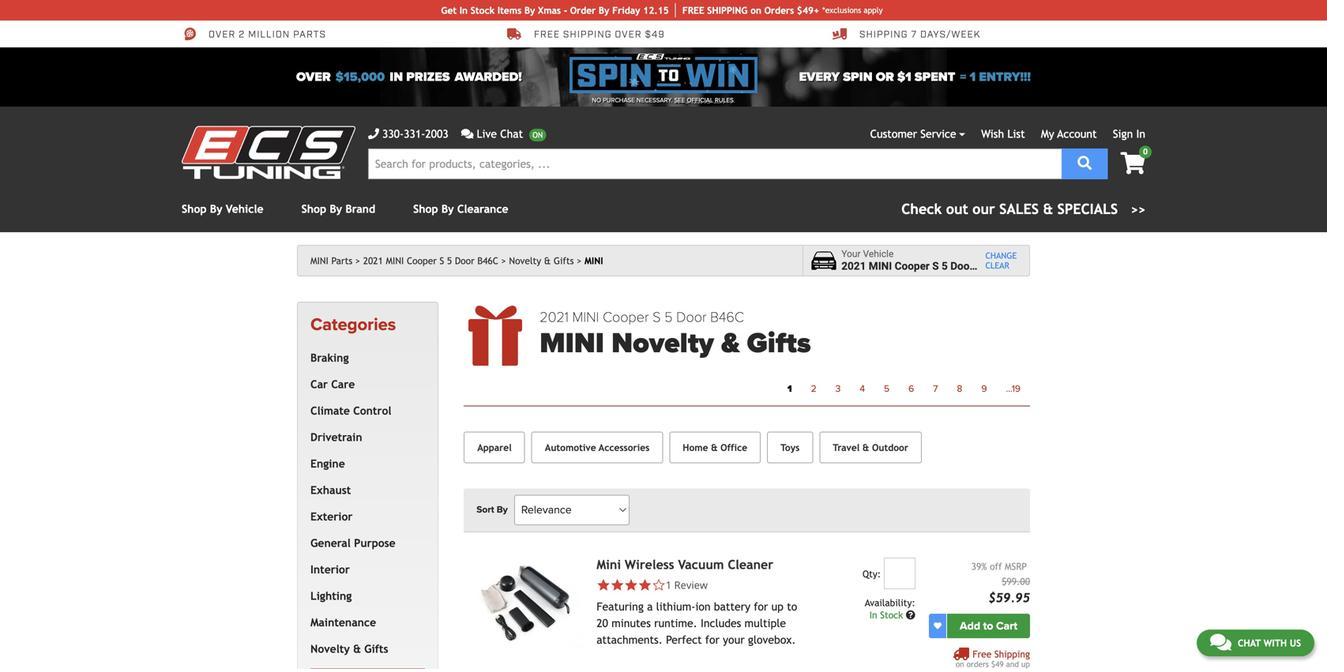 Task type: vqa. For each thing, say whether or not it's contained in the screenshot.
the middle GTI
no



Task type: describe. For each thing, give the bounding box(es) containing it.
novelty inside category navigation element
[[310, 643, 350, 655]]

4 star image from the left
[[638, 578, 652, 592]]

s for 2021 mini cooper s 5 door b46c
[[440, 255, 444, 266]]

1 vertical spatial chat
[[1238, 638, 1261, 649]]

over for over $15,000 in prizes
[[296, 70, 331, 85]]

0 vertical spatial on
[[751, 5, 762, 16]]

door for 2021 mini cooper s 5 door b46c mini novelty & gifts
[[676, 309, 707, 326]]

on inside free shipping on orders $49 and up
[[956, 659, 964, 669]]

category navigation element
[[297, 302, 439, 669]]

items
[[498, 5, 522, 16]]

categories
[[310, 314, 396, 335]]

$15,000
[[336, 70, 385, 85]]

*exclusions
[[822, 6, 861, 15]]

3
[[836, 383, 841, 395]]

1 star image from the left
[[597, 578, 610, 592]]

home & office
[[683, 442, 747, 453]]

by right order
[[599, 5, 609, 16]]

$59.95
[[988, 590, 1030, 605]]

lighting
[[310, 590, 352, 602]]

0 link
[[1108, 146, 1152, 176]]

us
[[1290, 638, 1301, 649]]

$99.00
[[1002, 576, 1030, 587]]

over $15,000 in prizes
[[296, 70, 450, 85]]

to inside button
[[983, 619, 993, 633]]

up for for
[[771, 600, 784, 613]]

9 link
[[972, 379, 997, 400]]

purchase
[[603, 96, 635, 104]]

novelty & gifts inside category navigation element
[[310, 643, 388, 655]]

shipping 7 days/week link
[[833, 27, 981, 41]]

empty star image
[[652, 578, 666, 592]]

search image
[[1078, 156, 1092, 170]]

million
[[248, 28, 290, 41]]

& inside home & office "link"
[[711, 442, 718, 453]]

331-
[[404, 128, 425, 140]]

1 vertical spatial for
[[705, 633, 720, 646]]

sign
[[1113, 128, 1133, 140]]

wireless
[[625, 557, 674, 572]]

0 horizontal spatial chat
[[500, 128, 523, 140]]

apparel link
[[464, 432, 525, 464]]

travel & outdoor link
[[819, 432, 922, 464]]

order
[[570, 5, 596, 16]]

mini parts
[[310, 255, 352, 266]]

8
[[957, 383, 963, 395]]

ecs tuning image
[[182, 126, 355, 179]]

door for 2021 mini cooper s 5 door b46c
[[455, 255, 475, 266]]

xmas
[[538, 5, 561, 16]]

b46c for 2021 mini cooper s 5 door b46c mini novelty & gifts
[[710, 309, 744, 326]]

330-
[[382, 128, 404, 140]]

comments image for chat
[[1210, 633, 1232, 652]]

attachments.
[[597, 633, 663, 646]]

comments image for live
[[461, 128, 474, 139]]

in for sign
[[1136, 128, 1145, 140]]

phone image
[[368, 128, 379, 139]]

clear link
[[985, 261, 1017, 271]]

shopping cart image
[[1121, 152, 1145, 174]]

general
[[310, 537, 351, 549]]

cooper for 2021 mini cooper s 5 door b46c
[[407, 255, 437, 266]]

spent
[[915, 70, 955, 85]]

up for and
[[1021, 659, 1030, 669]]

drivetrain link
[[307, 424, 422, 451]]

free for shipping
[[534, 28, 560, 41]]

interior link
[[307, 556, 422, 583]]

apply
[[864, 6, 883, 15]]

4
[[860, 383, 865, 395]]

0 horizontal spatial novelty & gifts link
[[307, 636, 422, 662]]

braking
[[310, 351, 349, 364]]

change
[[985, 251, 1017, 261]]

cooper inside your vehicle 2021 mini cooper s 5 door b46c
[[895, 260, 930, 273]]

customer service button
[[870, 126, 965, 142]]

paginated product list navigation navigation
[[540, 379, 1030, 400]]

sign in
[[1113, 128, 1145, 140]]

ecs tuning 'spin to win' contest logo image
[[570, 54, 758, 93]]

parts
[[331, 255, 352, 266]]

live chat link
[[461, 126, 546, 142]]

live
[[477, 128, 497, 140]]

entry!!!
[[979, 70, 1031, 85]]

specials
[[1058, 201, 1118, 217]]

by left xmas
[[524, 5, 535, 16]]

add to cart button
[[947, 614, 1030, 638]]

2003
[[425, 128, 448, 140]]

orders
[[967, 659, 989, 669]]

cleaner
[[728, 557, 773, 572]]

2 horizontal spatial 1
[[970, 70, 976, 85]]

purpose
[[354, 537, 396, 549]]

automotive
[[545, 442, 596, 453]]

…19
[[1006, 383, 1021, 395]]

engine
[[310, 457, 345, 470]]

add to wish list image
[[934, 622, 942, 630]]

20
[[597, 617, 608, 629]]

.
[[734, 96, 735, 104]]

days/week
[[920, 28, 981, 41]]

mini
[[597, 557, 621, 572]]

get
[[441, 5, 457, 16]]

runtime.
[[654, 617, 697, 629]]

mini wireless vacuum cleaner link
[[597, 557, 773, 572]]

outdoor
[[872, 442, 908, 453]]

0 vertical spatial novelty & gifts link
[[509, 255, 582, 266]]

toys link
[[767, 432, 813, 464]]

s for 2021 mini cooper s 5 door b46c mini novelty & gifts
[[653, 309, 661, 326]]

msrp
[[1005, 561, 1027, 572]]

minutes
[[612, 617, 651, 629]]

braking link
[[307, 345, 422, 371]]

travel & outdoor
[[833, 442, 908, 453]]

2 star image from the left
[[610, 578, 624, 592]]

39%
[[971, 561, 987, 572]]

8 link
[[948, 379, 972, 400]]

question circle image
[[906, 610, 915, 620]]

automotive accessories link
[[531, 432, 663, 464]]

free shipping over $49
[[534, 28, 665, 41]]

featuring
[[597, 600, 644, 613]]

office
[[721, 442, 747, 453]]

glovebox.
[[748, 633, 796, 646]]

sort
[[477, 504, 494, 516]]

shop by vehicle
[[182, 203, 264, 215]]

perfect
[[666, 633, 702, 646]]

2 vertical spatial in
[[870, 609, 877, 620]]

necessary.
[[637, 96, 673, 104]]

exhaust link
[[307, 477, 422, 503]]

my account link
[[1041, 128, 1097, 140]]

gifts inside '2021 mini cooper s 5 door b46c mini novelty & gifts'
[[747, 326, 811, 360]]

by for shop by brand
[[330, 203, 342, 215]]

in
[[390, 70, 403, 85]]



Task type: locate. For each thing, give the bounding box(es) containing it.
$49 left and
[[991, 659, 1004, 669]]

see official rules link
[[674, 96, 734, 105]]

up inside free shipping on orders $49 and up
[[1021, 659, 1030, 669]]

0 horizontal spatial over
[[209, 28, 236, 41]]

3 star image from the left
[[624, 578, 638, 592]]

comments image left live
[[461, 128, 474, 139]]

by right sort
[[497, 504, 508, 516]]

0 horizontal spatial s
[[440, 255, 444, 266]]

1 horizontal spatial in
[[870, 609, 877, 620]]

1 horizontal spatial 7
[[933, 383, 938, 395]]

0 horizontal spatial 2021
[[363, 255, 383, 266]]

apparel
[[477, 442, 512, 453]]

1 horizontal spatial 2021
[[540, 309, 569, 326]]

a
[[647, 600, 653, 613]]

rules
[[715, 96, 734, 104]]

shipping
[[860, 28, 908, 41], [994, 648, 1030, 659]]

mini parts link
[[310, 255, 360, 266]]

& inside '2021 mini cooper s 5 door b46c mini novelty & gifts'
[[721, 326, 740, 360]]

1 horizontal spatial on
[[956, 659, 964, 669]]

1 horizontal spatial comments image
[[1210, 633, 1232, 652]]

novelty & gifts subcategories element
[[310, 669, 425, 669]]

1 horizontal spatial shipping
[[994, 648, 1030, 659]]

up up multiple
[[771, 600, 784, 613]]

or
[[876, 70, 894, 85]]

0 horizontal spatial 7
[[911, 28, 917, 41]]

0 horizontal spatial $49
[[645, 28, 665, 41]]

shop by brand link
[[301, 203, 375, 215]]

0 vertical spatial $49
[[645, 28, 665, 41]]

in stock
[[870, 609, 906, 620]]

0 vertical spatial comments image
[[461, 128, 474, 139]]

2 vertical spatial novelty
[[310, 643, 350, 655]]

sales
[[999, 201, 1039, 217]]

exterior link
[[307, 503, 422, 530]]

1 horizontal spatial chat
[[1238, 638, 1261, 649]]

includes
[[701, 617, 741, 629]]

general purpose link
[[307, 530, 422, 556]]

door inside '2021 mini cooper s 5 door b46c mini novelty & gifts'
[[676, 309, 707, 326]]

0 horizontal spatial on
[[751, 5, 762, 16]]

3 shop from the left
[[413, 203, 438, 215]]

0 vertical spatial novelty
[[509, 255, 541, 266]]

accessories
[[599, 442, 650, 453]]

car care link
[[307, 371, 422, 398]]

automotive accessories
[[545, 442, 650, 453]]

1 vertical spatial on
[[956, 659, 964, 669]]

for down includes
[[705, 633, 720, 646]]

over 2 million parts
[[209, 28, 326, 41]]

1 for 1 link
[[787, 383, 792, 395]]

stock
[[471, 5, 495, 16], [880, 609, 903, 620]]

comments image inside live chat link
[[461, 128, 474, 139]]

1 review
[[666, 578, 708, 592]]

1 left review
[[666, 578, 672, 592]]

0 vertical spatial 7
[[911, 28, 917, 41]]

1 vertical spatial $49
[[991, 659, 1004, 669]]

2 horizontal spatial b46c
[[976, 260, 1002, 273]]

1 right =
[[970, 70, 976, 85]]

& inside the travel & outdoor link
[[863, 442, 869, 453]]

7 inside paginated product list navigation navigation
[[933, 383, 938, 395]]

1 vertical spatial novelty & gifts link
[[307, 636, 422, 662]]

1 1 review link from the left
[[597, 578, 801, 592]]

1 horizontal spatial cooper
[[603, 309, 649, 326]]

1 inside paginated product list navigation navigation
[[787, 383, 792, 395]]

1 vertical spatial up
[[1021, 659, 1030, 669]]

-
[[564, 5, 567, 16]]

to up glovebox.
[[787, 600, 797, 613]]

0 vertical spatial for
[[754, 600, 768, 613]]

1 horizontal spatial 2
[[811, 383, 817, 395]]

7 left days/week
[[911, 28, 917, 41]]

0 vertical spatial 1
[[970, 70, 976, 85]]

mini wireless vacuum cleaner
[[597, 557, 773, 572]]

1 review link down vacuum
[[597, 578, 801, 592]]

2021 mini cooper s 5 door b46c link
[[363, 255, 506, 266]]

1 horizontal spatial 1
[[787, 383, 792, 395]]

shop for shop by vehicle
[[182, 203, 207, 215]]

add to cart
[[960, 619, 1017, 633]]

interior
[[310, 563, 350, 576]]

b46c inside '2021 mini cooper s 5 door b46c mini novelty & gifts'
[[710, 309, 744, 326]]

by left clearance
[[441, 203, 454, 215]]

0 horizontal spatial in
[[460, 5, 468, 16]]

$49 down 12.15
[[645, 28, 665, 41]]

by for shop by vehicle
[[210, 203, 222, 215]]

gifts
[[554, 255, 574, 266], [747, 326, 811, 360], [364, 643, 388, 655]]

official
[[687, 96, 713, 104]]

7 left 8
[[933, 383, 938, 395]]

1 vertical spatial 7
[[933, 383, 938, 395]]

over 2 million parts link
[[182, 27, 326, 41]]

5 inside paginated product list navigation navigation
[[884, 383, 890, 395]]

multiple
[[745, 617, 786, 629]]

2021 mini cooper s 5 door b46c mini novelty & gifts
[[540, 309, 811, 360]]

0 horizontal spatial shipping
[[860, 28, 908, 41]]

0 vertical spatial vehicle
[[226, 203, 264, 215]]

over for over 2 million parts
[[209, 28, 236, 41]]

chat with us link
[[1197, 630, 1315, 656]]

vehicle inside your vehicle 2021 mini cooper s 5 door b46c
[[863, 249, 894, 260]]

b46c inside your vehicle 2021 mini cooper s 5 door b46c
[[976, 260, 1002, 273]]

qty:
[[863, 568, 881, 579]]

330-331-2003 link
[[368, 126, 448, 142]]

*exclusions apply link
[[822, 4, 883, 16]]

1 left 2 link
[[787, 383, 792, 395]]

0 horizontal spatial comments image
[[461, 128, 474, 139]]

on
[[751, 5, 762, 16], [956, 659, 964, 669]]

shipping inside free shipping on orders $49 and up
[[994, 648, 1030, 659]]

clear
[[985, 261, 1009, 271]]

1 horizontal spatial door
[[676, 309, 707, 326]]

up inside featuring a lithium-ion battery for up to 20 minutes runtime. includes multiple attachments. perfect for your glovebox.
[[771, 600, 784, 613]]

0 vertical spatial gifts
[[554, 255, 574, 266]]

1 horizontal spatial gifts
[[554, 255, 574, 266]]

ion
[[695, 600, 711, 613]]

1 horizontal spatial for
[[754, 600, 768, 613]]

wish list link
[[981, 128, 1025, 140]]

1 vertical spatial in
[[1136, 128, 1145, 140]]

2021
[[363, 255, 383, 266], [842, 260, 866, 273], [540, 309, 569, 326]]

in down the availability:
[[870, 609, 877, 620]]

in for get
[[460, 5, 468, 16]]

shipping
[[563, 28, 612, 41]]

exhaust
[[310, 484, 351, 496]]

1 vertical spatial novelty & gifts
[[310, 643, 388, 655]]

customer
[[870, 128, 917, 140]]

up
[[771, 600, 784, 613], [1021, 659, 1030, 669]]

0 horizontal spatial vehicle
[[226, 203, 264, 215]]

shipping down apply
[[860, 28, 908, 41]]

2 shop from the left
[[301, 203, 326, 215]]

b46c for 2021 mini cooper s 5 door b46c
[[477, 255, 498, 266]]

1 shop from the left
[[182, 203, 207, 215]]

free down add to cart
[[973, 648, 992, 659]]

1 vertical spatial free
[[973, 648, 992, 659]]

1 horizontal spatial novelty & gifts
[[509, 255, 574, 266]]

no
[[592, 96, 601, 104]]

0 horizontal spatial free
[[534, 28, 560, 41]]

2 horizontal spatial gifts
[[747, 326, 811, 360]]

0 horizontal spatial gifts
[[364, 643, 388, 655]]

0 horizontal spatial b46c
[[477, 255, 498, 266]]

0 horizontal spatial door
[[455, 255, 475, 266]]

s inside your vehicle 2021 mini cooper s 5 door b46c
[[932, 260, 939, 273]]

stock left items
[[471, 5, 495, 16]]

mini
[[310, 255, 329, 266], [386, 255, 404, 266], [585, 255, 603, 266], [869, 260, 892, 273], [572, 309, 599, 326], [540, 326, 604, 360]]

0 vertical spatial over
[[209, 28, 236, 41]]

chat right live
[[500, 128, 523, 140]]

comments image
[[461, 128, 474, 139], [1210, 633, 1232, 652]]

1 vertical spatial over
[[296, 70, 331, 85]]

stock down the availability:
[[880, 609, 903, 620]]

1 horizontal spatial s
[[653, 309, 661, 326]]

0 horizontal spatial cooper
[[407, 255, 437, 266]]

$49+
[[797, 5, 819, 16]]

by left "brand"
[[330, 203, 342, 215]]

2 1 review link from the left
[[666, 578, 708, 592]]

sales & specials
[[999, 201, 1118, 217]]

over down parts
[[296, 70, 331, 85]]

star image
[[597, 578, 610, 592], [610, 578, 624, 592], [624, 578, 638, 592], [638, 578, 652, 592]]

clearance
[[457, 203, 508, 215]]

1 review link
[[597, 578, 801, 592], [666, 578, 708, 592]]

1 horizontal spatial over
[[296, 70, 331, 85]]

2 horizontal spatial s
[[932, 260, 939, 273]]

1 vertical spatial novelty
[[612, 326, 714, 360]]

vehicle right your
[[863, 249, 894, 260]]

chat left with
[[1238, 638, 1261, 649]]

1 review link down mini wireless vacuum cleaner link
[[666, 578, 708, 592]]

free down xmas
[[534, 28, 560, 41]]

2021 inside '2021 mini cooper s 5 door b46c mini novelty & gifts'
[[540, 309, 569, 326]]

0 horizontal spatial stock
[[471, 5, 495, 16]]

shipping down cart
[[994, 648, 1030, 659]]

0 horizontal spatial for
[[705, 633, 720, 646]]

2 horizontal spatial novelty
[[612, 326, 714, 360]]

2021 for 2021 mini cooper s 5 door b46c mini novelty & gifts
[[540, 309, 569, 326]]

2 inside 2 link
[[811, 383, 817, 395]]

0 horizontal spatial 1
[[666, 578, 672, 592]]

0 vertical spatial stock
[[471, 5, 495, 16]]

1 horizontal spatial up
[[1021, 659, 1030, 669]]

0 vertical spatial shipping
[[860, 28, 908, 41]]

off
[[990, 561, 1002, 572]]

2021 for 2021 mini cooper s 5 door b46c
[[363, 255, 383, 266]]

Search text field
[[368, 149, 1062, 179]]

novelty & gifts link
[[509, 255, 582, 266], [307, 636, 422, 662]]

5 inside '2021 mini cooper s 5 door b46c mini novelty & gifts'
[[664, 309, 673, 326]]

5 link
[[875, 379, 899, 400]]

1 horizontal spatial b46c
[[710, 309, 744, 326]]

None number field
[[884, 558, 915, 589]]

1 vertical spatial stock
[[880, 609, 903, 620]]

2 horizontal spatial shop
[[413, 203, 438, 215]]

toys
[[781, 442, 800, 453]]

1 horizontal spatial free
[[973, 648, 992, 659]]

2 vertical spatial gifts
[[364, 643, 388, 655]]

1 vertical spatial 2
[[811, 383, 817, 395]]

cart
[[996, 619, 1017, 633]]

0
[[1143, 147, 1148, 156]]

7 link
[[924, 379, 948, 400]]

exterior
[[310, 510, 353, 523]]

shop by vehicle link
[[182, 203, 264, 215]]

sign in link
[[1113, 128, 1145, 140]]

0 vertical spatial in
[[460, 5, 468, 16]]

lighting link
[[307, 583, 422, 609]]

general purpose
[[310, 537, 396, 549]]

vehicle down ecs tuning "image"
[[226, 203, 264, 215]]

care
[[331, 378, 355, 391]]

1 horizontal spatial shop
[[301, 203, 326, 215]]

3 link
[[826, 379, 850, 400]]

39% off msrp $99.00 $59.95
[[971, 561, 1030, 605]]

over left million
[[209, 28, 236, 41]]

& inside sales & specials link
[[1043, 201, 1053, 217]]

$49 inside free shipping on orders $49 and up
[[991, 659, 1004, 669]]

s inside '2021 mini cooper s 5 door b46c mini novelty & gifts'
[[653, 309, 661, 326]]

1 horizontal spatial $49
[[991, 659, 1004, 669]]

0 vertical spatial to
[[787, 600, 797, 613]]

by down ecs tuning "image"
[[210, 203, 222, 215]]

2 vertical spatial 1
[[666, 578, 672, 592]]

1 link
[[778, 379, 802, 400]]

1 horizontal spatial stock
[[880, 609, 903, 620]]

shop for shop by brand
[[301, 203, 326, 215]]

comments image inside the chat with us link
[[1210, 633, 1232, 652]]

2 right 1 link
[[811, 383, 817, 395]]

0 vertical spatial chat
[[500, 128, 523, 140]]

es#4476366 - ty21083001 - mini wireless vacuum cleaner - featuring a lithium-ion battery for up to 20 minutes runtime. includes multiple attachments. perfect for your glovebox. - evannex - audi bmw volkswagen mercedes benz mini porsche image
[[464, 558, 584, 648]]

0 horizontal spatial novelty
[[310, 643, 350, 655]]

1 vertical spatial gifts
[[747, 326, 811, 360]]

to right add
[[983, 619, 993, 633]]

1 vertical spatial 1
[[787, 383, 792, 395]]

2 left million
[[239, 28, 245, 41]]

free inside free shipping on orders $49 and up
[[973, 648, 992, 659]]

0 vertical spatial up
[[771, 600, 784, 613]]

over inside "link"
[[209, 28, 236, 41]]

customer service
[[870, 128, 956, 140]]

gifts inside category navigation element
[[364, 643, 388, 655]]

2021 mini cooper s 5 door b46c
[[363, 255, 498, 266]]

1 vertical spatial vehicle
[[863, 249, 894, 260]]

by for shop by clearance
[[441, 203, 454, 215]]

get in stock items by xmas - order by friday 12.15
[[441, 5, 669, 16]]

0 vertical spatial novelty & gifts
[[509, 255, 574, 266]]

0 horizontal spatial to
[[787, 600, 797, 613]]

0 vertical spatial free
[[534, 28, 560, 41]]

2 horizontal spatial cooper
[[895, 260, 930, 273]]

2 inside 'over 2 million parts' "link"
[[239, 28, 245, 41]]

add
[[960, 619, 980, 633]]

up right and
[[1021, 659, 1030, 669]]

cooper for 2021 mini cooper s 5 door b46c mini novelty & gifts
[[603, 309, 649, 326]]

for up multiple
[[754, 600, 768, 613]]

cooper inside '2021 mini cooper s 5 door b46c mini novelty & gifts'
[[603, 309, 649, 326]]

6
[[909, 383, 914, 395]]

1 vertical spatial comments image
[[1210, 633, 1232, 652]]

in right sign
[[1136, 128, 1145, 140]]

see
[[674, 96, 685, 104]]

free
[[534, 28, 560, 41], [973, 648, 992, 659]]

5 inside your vehicle 2021 mini cooper s 5 door b46c
[[942, 260, 948, 273]]

on right ping
[[751, 5, 762, 16]]

shop for shop by clearance
[[413, 203, 438, 215]]

door inside your vehicle 2021 mini cooper s 5 door b46c
[[951, 260, 974, 273]]

live chat
[[477, 128, 523, 140]]

to inside featuring a lithium-ion battery for up to 20 minutes runtime. includes multiple attachments. perfect for your glovebox.
[[787, 600, 797, 613]]

in right get
[[460, 5, 468, 16]]

1 for 1 review
[[666, 578, 672, 592]]

free for shipping
[[973, 648, 992, 659]]

on left the orders
[[956, 659, 964, 669]]

2 horizontal spatial 2021
[[842, 260, 866, 273]]

0 horizontal spatial shop
[[182, 203, 207, 215]]

2021 inside your vehicle 2021 mini cooper s 5 door b46c
[[842, 260, 866, 273]]

2 horizontal spatial in
[[1136, 128, 1145, 140]]

mini inside your vehicle 2021 mini cooper s 5 door b46c
[[869, 260, 892, 273]]

featuring a lithium-ion battery for up to 20 minutes runtime. includes multiple attachments. perfect for your glovebox.
[[597, 600, 797, 646]]

1 horizontal spatial novelty & gifts link
[[509, 255, 582, 266]]

vehicle
[[226, 203, 264, 215], [863, 249, 894, 260]]

battery
[[714, 600, 750, 613]]

1 horizontal spatial to
[[983, 619, 993, 633]]

1 horizontal spatial novelty
[[509, 255, 541, 266]]

by for sort by
[[497, 504, 508, 516]]

0 vertical spatial 2
[[239, 28, 245, 41]]

1 vertical spatial shipping
[[994, 648, 1030, 659]]

& inside category navigation element
[[353, 643, 361, 655]]

novelty inside '2021 mini cooper s 5 door b46c mini novelty & gifts'
[[612, 326, 714, 360]]

s
[[440, 255, 444, 266], [932, 260, 939, 273], [653, 309, 661, 326]]

comments image left chat with us
[[1210, 633, 1232, 652]]

1 horizontal spatial vehicle
[[863, 249, 894, 260]]

free shipping on orders $49 and up
[[956, 648, 1030, 669]]



